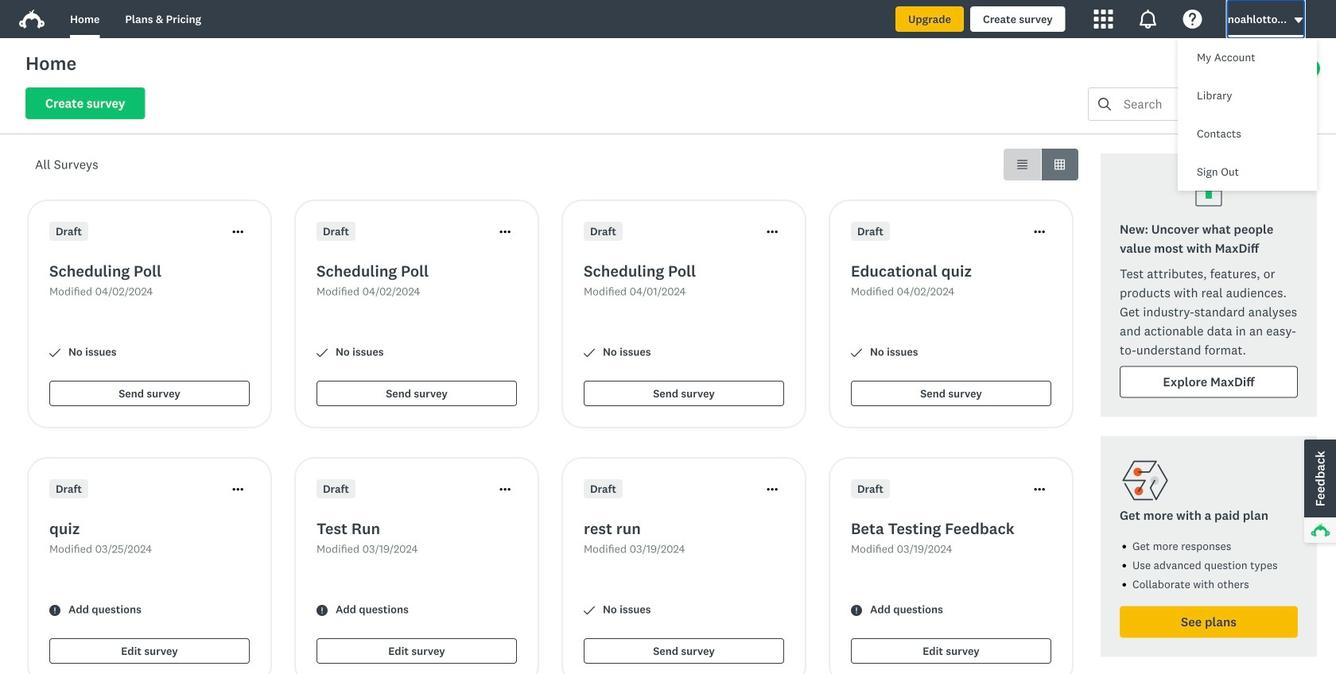 Task type: describe. For each thing, give the bounding box(es) containing it.
1 brand logo image from the top
[[19, 6, 45, 32]]

1 warning image from the left
[[49, 605, 60, 616]]

Search text field
[[1111, 88, 1270, 120]]

3 warning image from the left
[[851, 605, 862, 616]]

response based pricing icon image
[[1120, 455, 1171, 506]]



Task type: locate. For each thing, give the bounding box(es) containing it.
help icon image
[[1183, 10, 1203, 29]]

brand logo image
[[19, 6, 45, 32], [19, 10, 45, 29]]

products icon image
[[1094, 10, 1113, 29], [1094, 10, 1113, 29]]

notification center icon image
[[1139, 10, 1158, 29]]

search image
[[1099, 98, 1111, 111], [1099, 98, 1111, 111]]

0 horizontal spatial warning image
[[49, 605, 60, 616]]

2 horizontal spatial warning image
[[851, 605, 862, 616]]

2 warning image from the left
[[317, 605, 328, 616]]

1 horizontal spatial warning image
[[317, 605, 328, 616]]

group
[[1004, 149, 1079, 181]]

2 brand logo image from the top
[[19, 10, 45, 29]]

max diff icon image
[[1190, 173, 1228, 211]]

warning image
[[49, 605, 60, 616], [317, 605, 328, 616], [851, 605, 862, 616]]

no issues image
[[49, 348, 60, 359]]

dropdown arrow icon image
[[1293, 15, 1305, 26], [1295, 17, 1303, 23]]

no issues image
[[317, 348, 328, 359], [584, 348, 595, 359], [851, 348, 862, 359], [584, 605, 595, 616]]



